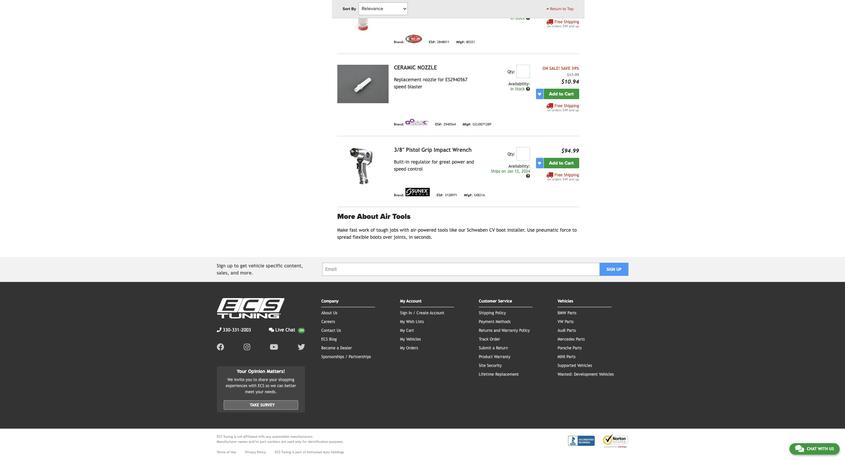 Task type: locate. For each thing, give the bounding box(es) containing it.
0 vertical spatial return
[[550, 6, 562, 11]]

part down only
[[295, 451, 302, 454]]

about
[[357, 212, 378, 221], [321, 311, 332, 315]]

your left air
[[406, 6, 415, 12]]

vehicles
[[558, 299, 573, 304], [406, 337, 421, 342], [578, 363, 592, 368], [599, 372, 614, 377]]

replacement down security
[[495, 372, 519, 377]]

ecs inside we invite you to share your shopping experiences with ecs so we can better meet your needs.
[[258, 384, 264, 389]]

top
[[441, 6, 448, 12]]

fast
[[350, 227, 358, 233]]

vehicles up bmw parts
[[558, 299, 573, 304]]

0 horizontal spatial chat
[[286, 327, 295, 333]]

product
[[479, 355, 493, 359]]

replacement up blaster
[[394, 77, 422, 82]]

0 vertical spatial availability:
[[509, 82, 530, 86]]

vw parts link
[[558, 319, 574, 324]]

shipping policy
[[479, 311, 506, 315]]

1 vertical spatial availability:
[[509, 164, 530, 169]]

2 vertical spatial your
[[256, 390, 264, 395]]

mfg#: for ceramic nozzle
[[463, 122, 471, 126]]

porsche parts
[[558, 346, 582, 350]]

my for my wish lists
[[400, 319, 405, 324]]

1 vertical spatial use
[[231, 451, 236, 454]]

cart down the wish
[[406, 328, 414, 333]]

2 horizontal spatial your
[[406, 6, 415, 12]]

0 vertical spatial about
[[357, 212, 378, 221]]

80321
[[466, 40, 475, 44]]

audi
[[558, 328, 566, 333]]

tuning inside "ecs tuning is not affiliated with any automobile manufacturers. manufacturer names and/or part numbers are used only for identification purposes."
[[223, 435, 233, 439]]

boot
[[496, 227, 506, 233]]

my left orders
[[400, 346, 405, 350]]

shipping up payment
[[479, 311, 494, 315]]

orders
[[406, 346, 418, 350]]

1 orders from the top
[[552, 24, 562, 28]]

with inside "ecs tuning is not affiliated with any automobile manufacturers. manufacturer names and/or part numbers are used only for identification purposes."
[[258, 435, 265, 439]]

es#: left 3128971
[[437, 193, 444, 197]]

1 horizontal spatial a
[[493, 346, 495, 350]]

free down return to top "link"
[[555, 20, 563, 24]]

0 horizontal spatial replacement
[[394, 77, 422, 82]]

of left enthusiast
[[303, 451, 306, 454]]

sign inside button
[[607, 267, 615, 272]]

availability: for on sale!                         save 39%
[[509, 82, 530, 86]]

0 vertical spatial tuning
[[223, 435, 233, 439]]

1 vertical spatial return
[[496, 346, 508, 350]]

1 horizontal spatial sign
[[400, 311, 408, 315]]

1 vertical spatial mfg#:
[[463, 122, 471, 126]]

0 horizontal spatial use
[[231, 451, 236, 454]]

1 horizontal spatial account
[[430, 311, 444, 315]]

share
[[258, 378, 268, 382]]

your right meet
[[256, 390, 264, 395]]

tuning down the 'are'
[[281, 451, 291, 454]]

1 vertical spatial add
[[549, 91, 558, 97]]

0 horizontal spatial tools
[[424, 6, 434, 12]]

site security
[[479, 363, 502, 368]]

2 horizontal spatial of
[[371, 227, 375, 233]]

in inside built-in regulator for great power and speed control
[[406, 159, 410, 165]]

submit a return
[[479, 346, 508, 350]]

1 vertical spatial policy
[[519, 328, 530, 333]]

mfg#:
[[456, 40, 465, 44], [463, 122, 471, 126], [464, 193, 473, 197]]

1 my from the top
[[400, 299, 405, 304]]

1 horizontal spatial is
[[292, 451, 294, 454]]

instagram logo image
[[244, 343, 250, 351]]

ecs down numbers
[[275, 451, 280, 454]]

2 vertical spatial add
[[549, 160, 558, 166]]

vehicles up wanted: development vehicles "link"
[[578, 363, 592, 368]]

speed
[[394, 84, 406, 90], [394, 166, 406, 172]]

vw
[[558, 319, 564, 324]]

/ down dealer
[[345, 355, 348, 359]]

0 vertical spatial policy
[[495, 311, 506, 315]]

in up the control
[[406, 159, 410, 165]]

es#2940564 - goj00712bp - ceramic nozzle - replacement nozzle for es2940567 speed blaster - gojak - audi bmw volkswagen mini porsche image
[[337, 65, 389, 103]]

0 vertical spatial add to cart button
[[544, 5, 579, 15]]

0 horizontal spatial policy
[[257, 451, 266, 454]]

built-in regulator for great power and speed control
[[394, 159, 474, 172]]

about up careers at the bottom of page
[[321, 311, 332, 315]]

1 vertical spatial add to cart button
[[544, 89, 579, 99]]

part down any
[[260, 440, 266, 444]]

flexible
[[353, 234, 369, 240]]

for down manufacturers.
[[303, 440, 307, 444]]

question circle image
[[526, 87, 530, 91]]

4 my from the top
[[400, 337, 405, 342]]

content,
[[284, 263, 303, 268]]

sign inside sign up to get vehicle specific content, sales, and more.
[[217, 263, 226, 268]]

is left not
[[234, 435, 236, 439]]

0 vertical spatial for
[[438, 77, 444, 82]]

sign up button
[[600, 263, 629, 276]]

0 vertical spatial your
[[406, 6, 415, 12]]

a right submit
[[493, 346, 495, 350]]

0 horizontal spatial a
[[337, 346, 339, 350]]

lists
[[416, 319, 424, 324]]

2 $49 from the top
[[563, 108, 568, 112]]

brand: left sunex - corporate logo
[[394, 193, 404, 197]]

ecs left the blog
[[321, 337, 328, 342]]

our
[[459, 227, 466, 233]]

in left top
[[435, 6, 439, 12]]

1 vertical spatial /
[[345, 355, 348, 359]]

2 add to cart from the top
[[549, 91, 574, 97]]

1 horizontal spatial chat
[[807, 447, 817, 452]]

terms of use link
[[217, 450, 236, 455]]

for left "great"
[[432, 159, 438, 165]]

0 vertical spatial replacement
[[394, 77, 422, 82]]

add for add to wish list icon
[[549, 91, 558, 97]]

with up joints,
[[400, 227, 409, 233]]

my left the wish
[[400, 319, 405, 324]]

2 vertical spatial add to cart
[[549, 160, 574, 166]]

2 vertical spatial in
[[409, 234, 413, 240]]

es#: 3128971
[[437, 193, 457, 197]]

orders down return to top "link"
[[552, 24, 562, 28]]

air
[[380, 212, 391, 221]]

tuning for not
[[223, 435, 233, 439]]

2 vertical spatial us
[[829, 447, 834, 452]]

2 vertical spatial free
[[555, 173, 563, 178]]

0 vertical spatial warranty
[[502, 328, 518, 333]]

1 vertical spatial es#:
[[435, 122, 442, 126]]

3 add from the top
[[549, 160, 558, 166]]

tuning
[[223, 435, 233, 439], [281, 451, 291, 454]]

mini parts
[[558, 355, 576, 359]]

ecs tuning is part of enthusiast auto holdings
[[275, 451, 344, 454]]

track order
[[479, 337, 500, 342]]

auto
[[323, 451, 330, 454]]

0 horizontal spatial tuning
[[223, 435, 233, 439]]

of right terms
[[227, 451, 230, 454]]

0 vertical spatial $49
[[563, 24, 568, 28]]

orders down $10.94
[[552, 108, 562, 112]]

are
[[281, 440, 286, 444]]

top
[[567, 6, 574, 11]]

3 orders from the top
[[552, 178, 562, 181]]

3128971
[[445, 193, 457, 197]]

track order link
[[479, 337, 500, 342]]

add for add to wish list image
[[549, 160, 558, 166]]

2 vertical spatial mfg#:
[[464, 193, 473, 197]]

es#: left 2848011
[[429, 40, 436, 44]]

1 horizontal spatial replacement
[[495, 372, 519, 377]]

specific
[[266, 263, 283, 268]]

2 add from the top
[[549, 91, 558, 97]]

$17.99
[[567, 73, 579, 77]]

a for become
[[337, 346, 339, 350]]

add right add to wish list icon
[[549, 91, 558, 97]]

sunex - corporate logo image
[[406, 188, 430, 196]]

mercedes parts
[[558, 337, 585, 342]]

parts for porsche parts
[[573, 346, 582, 350]]

we
[[271, 384, 276, 389]]

for right nozzle
[[438, 77, 444, 82]]

condition
[[449, 6, 469, 12]]

$49 down return to top
[[563, 24, 568, 28]]

2 vertical spatial add to cart button
[[544, 158, 579, 168]]

shipping down top
[[564, 20, 579, 24]]

$94.99
[[561, 148, 579, 154]]

1 question circle image from the top
[[526, 16, 530, 20]]

0 vertical spatial add to cart
[[549, 7, 574, 13]]

330-331-2003 link
[[217, 327, 251, 334]]

1 add to cart button from the top
[[544, 5, 579, 15]]

brand: left "redline - corporate logo"
[[394, 40, 404, 44]]

add to cart down $10.94
[[549, 91, 574, 97]]

0 vertical spatial orders
[[552, 24, 562, 28]]

chat with us link
[[790, 443, 840, 455]]

3 add to cart from the top
[[549, 160, 574, 166]]

2 qty: from the top
[[508, 152, 516, 157]]

contact us
[[321, 328, 341, 333]]

comments image
[[795, 445, 804, 453]]

2 vertical spatial for
[[303, 440, 307, 444]]

ecs left the so
[[258, 384, 264, 389]]

control
[[408, 166, 423, 172]]

0 vertical spatial /
[[413, 311, 415, 315]]

with up meet
[[249, 384, 257, 389]]

parts up mercedes parts
[[567, 328, 576, 333]]

and right power
[[467, 159, 474, 165]]

account right create
[[430, 311, 444, 315]]

1 vertical spatial warranty
[[494, 355, 511, 359]]

1 speed from the top
[[394, 84, 406, 90]]

vehicles up orders
[[406, 337, 421, 342]]

mfg#: left sx821a
[[464, 193, 473, 197]]

1 vertical spatial account
[[430, 311, 444, 315]]

orders down the '$94.99' at the top right
[[552, 178, 562, 181]]

5 my from the top
[[400, 346, 405, 350]]

policy inside privacy policy link
[[257, 451, 266, 454]]

ecs up manufacturer
[[217, 435, 222, 439]]

free shipping on orders $49 and up down $10.94
[[547, 104, 579, 112]]

cart down $10.94
[[565, 91, 574, 97]]

1 qty: from the top
[[508, 70, 516, 74]]

331-
[[232, 327, 241, 333]]

for inside "ecs tuning is not affiliated with any automobile manufacturers. manufacturer names and/or part numbers are used only for identification purposes."
[[303, 440, 307, 444]]

force
[[560, 227, 571, 233]]

availability: up 12,
[[509, 164, 530, 169]]

chat right comments icon
[[807, 447, 817, 452]]

0 vertical spatial chat
[[286, 327, 295, 333]]

2 vertical spatial es#:
[[437, 193, 444, 197]]

1 vertical spatial in
[[406, 159, 410, 165]]

use right installer.
[[527, 227, 535, 233]]

use right terms
[[231, 451, 236, 454]]

2 brand: from the top
[[394, 122, 404, 126]]

0 vertical spatial use
[[527, 227, 535, 233]]

parts right bmw
[[568, 311, 577, 315]]

parts
[[568, 311, 577, 315], [565, 319, 574, 324], [567, 328, 576, 333], [576, 337, 585, 342], [573, 346, 582, 350], [567, 355, 576, 359]]

question circle image
[[526, 16, 530, 20], [526, 174, 530, 178]]

is down used
[[292, 451, 294, 454]]

with left any
[[258, 435, 265, 439]]

parts right vw
[[565, 319, 574, 324]]

0 vertical spatial brand:
[[394, 40, 404, 44]]

mfg#: left 80321
[[456, 40, 465, 44]]

parts for mini parts
[[567, 355, 576, 359]]

brand: left the gojak - corporate logo
[[394, 122, 404, 126]]

add to cart for add to wish list image
[[549, 160, 574, 166]]

0 vertical spatial free shipping on orders $49 and up
[[547, 20, 579, 28]]

save
[[561, 66, 571, 71]]

1 horizontal spatial use
[[527, 227, 535, 233]]

ecs for ecs tuning is part of enthusiast auto holdings
[[275, 451, 280, 454]]

experiences
[[226, 384, 248, 389]]

to inside we invite you to share your shopping experiences with ecs so we can better meet your needs.
[[253, 378, 257, 382]]

ecs blog
[[321, 337, 337, 342]]

0 vertical spatial is
[[234, 435, 236, 439]]

0 vertical spatial question circle image
[[526, 16, 530, 20]]

sign for sign up
[[607, 267, 615, 272]]

qty: for on sale!                         save 39%
[[508, 70, 516, 74]]

3 add to cart button from the top
[[544, 158, 579, 168]]

/ left create
[[413, 311, 415, 315]]

contact us link
[[321, 328, 341, 333]]

tools right air
[[424, 6, 434, 12]]

on
[[547, 24, 551, 28], [547, 108, 551, 112], [502, 169, 506, 174], [547, 178, 551, 181]]

0 vertical spatial add
[[549, 7, 558, 13]]

in inside make fast work of tough jobs with air-powered tools like our schwaben cv boot installer. use pneumatic force to spread flexible boots over joints, in seconds.
[[409, 234, 413, 240]]

my up the my wish lists link at the bottom of the page
[[400, 299, 405, 304]]

account up "sign in / create account" link
[[406, 299, 422, 304]]

service
[[498, 299, 512, 304]]

parts for vw parts
[[565, 319, 574, 324]]

use
[[527, 227, 535, 233], [231, 451, 236, 454]]

add right add to wish list image
[[549, 160, 558, 166]]

payment
[[479, 319, 495, 324]]

careers
[[321, 319, 335, 324]]

account
[[406, 299, 422, 304], [430, 311, 444, 315]]

work
[[359, 227, 369, 233]]

1 vertical spatial chat
[[807, 447, 817, 452]]

supported vehicles
[[558, 363, 592, 368]]

0 vertical spatial us
[[333, 311, 338, 315]]

sort by
[[343, 6, 356, 11]]

free down the '$94.99' at the top right
[[555, 173, 563, 178]]

return right the caret up icon
[[550, 6, 562, 11]]

meet
[[245, 390, 255, 395]]

my for my account
[[400, 299, 405, 304]]

1 horizontal spatial return
[[550, 6, 562, 11]]

ecs blog link
[[321, 337, 337, 342]]

parts down mercedes parts
[[573, 346, 582, 350]]

in down 'air-'
[[409, 234, 413, 240]]

es#3128971 - sx821a - 3/8" pistol grip impact wrench - built-in regulator for great power and speed control - sunex - audi bmw volkswagen mercedes benz mini porsche image
[[337, 147, 389, 186]]

make fast work of tough jobs with air-powered tools like our schwaben cv boot installer. use pneumatic force to spread flexible boots over joints, in seconds.
[[337, 227, 577, 240]]

tuning up manufacturer
[[223, 435, 233, 439]]

2 vertical spatial policy
[[257, 451, 266, 454]]

1 vertical spatial is
[[292, 451, 294, 454]]

2 my from the top
[[400, 319, 405, 324]]

joints,
[[394, 234, 408, 240]]

wanted:
[[558, 372, 573, 377]]

0 horizontal spatial your
[[256, 390, 264, 395]]

$49 down $10.94
[[563, 108, 568, 112]]

parts down porsche parts
[[567, 355, 576, 359]]

redline - corporate logo image
[[406, 35, 422, 43]]

1 horizontal spatial /
[[413, 311, 415, 315]]

3 brand: from the top
[[394, 193, 404, 197]]

return down "order"
[[496, 346, 508, 350]]

2 vertical spatial brand:
[[394, 193, 404, 197]]

1 vertical spatial tuning
[[281, 451, 291, 454]]

1 vertical spatial question circle image
[[526, 174, 530, 178]]

policy for privacy policy
[[257, 451, 266, 454]]

warranty down methods
[[502, 328, 518, 333]]

make
[[337, 227, 348, 233]]

1 stock from the top
[[515, 16, 525, 21]]

0 vertical spatial stock
[[515, 16, 525, 21]]

2 add to cart button from the top
[[544, 89, 579, 99]]

es#:
[[429, 40, 436, 44], [435, 122, 442, 126], [437, 193, 444, 197]]

add to cart right the caret up icon
[[549, 7, 574, 13]]

ecs for ecs blog
[[321, 337, 328, 342]]

my down my cart link
[[400, 337, 405, 342]]

speed left blaster
[[394, 84, 406, 90]]

qty:
[[508, 70, 516, 74], [508, 152, 516, 157]]

3 my from the top
[[400, 328, 405, 333]]

ecs inside "ecs tuning is not affiliated with any automobile manufacturers. manufacturer names and/or part numbers are used only for identification purposes."
[[217, 435, 222, 439]]

0 vertical spatial free
[[555, 20, 563, 24]]

2 horizontal spatial policy
[[519, 328, 530, 333]]

free shipping on orders $49 and up down the '$94.99' at the top right
[[547, 173, 579, 181]]

1 vertical spatial free
[[555, 104, 563, 108]]

add to wish list image
[[538, 162, 541, 165]]

0 horizontal spatial part
[[260, 440, 266, 444]]

us up careers at the bottom of page
[[333, 311, 338, 315]]

jan
[[507, 169, 514, 174]]

es#: left 2940564
[[435, 122, 442, 126]]

a for submit
[[493, 346, 495, 350]]

1 horizontal spatial part
[[295, 451, 302, 454]]

2 orders from the top
[[552, 108, 562, 112]]

us right contact
[[337, 328, 341, 333]]

power
[[452, 159, 465, 165]]

tools left like
[[438, 227, 448, 233]]

us for about us
[[333, 311, 338, 315]]

$49 down the '$94.99' at the top right
[[563, 178, 568, 181]]

mfg#: 80321
[[456, 40, 475, 44]]

2 availability: from the top
[[509, 164, 530, 169]]

2 vertical spatial $49
[[563, 178, 568, 181]]

1 vertical spatial add to cart
[[549, 91, 574, 97]]

us right comments icon
[[829, 447, 834, 452]]

terms
[[217, 451, 226, 454]]

speed down built-
[[394, 166, 406, 172]]

1 vertical spatial tools
[[438, 227, 448, 233]]

and right sales, on the left of the page
[[231, 270, 239, 276]]

2 speed from the top
[[394, 166, 406, 172]]

0 horizontal spatial is
[[234, 435, 236, 439]]

add to cart for add to wish list icon
[[549, 91, 574, 97]]

my up my vehicles
[[400, 328, 405, 333]]

a left dealer
[[337, 346, 339, 350]]

1 vertical spatial for
[[432, 159, 438, 165]]

about up work
[[357, 212, 378, 221]]

return to top
[[549, 6, 574, 11]]

1 horizontal spatial tuning
[[281, 451, 291, 454]]

mfg#: left goj00712bp
[[463, 122, 471, 126]]

vehicles right development
[[599, 372, 614, 377]]

1 vertical spatial qty:
[[508, 152, 516, 157]]

warranty
[[502, 328, 518, 333], [494, 355, 511, 359]]

replacement inside replacement nozzle for es2940567 speed blaster
[[394, 77, 422, 82]]

needs.
[[265, 390, 277, 395]]

1 add from the top
[[549, 7, 558, 13]]

1 a from the left
[[337, 346, 339, 350]]

1 vertical spatial stock
[[515, 87, 525, 92]]

0 vertical spatial in stock
[[511, 16, 526, 21]]

gojak - corporate logo image
[[406, 119, 429, 126]]

tools inside make fast work of tough jobs with air-powered tools like our schwaben cv boot installer. use pneumatic force to spread flexible boots over joints, in seconds.
[[438, 227, 448, 233]]

is inside "ecs tuning is not affiliated with any automobile manufacturers. manufacturer names and/or part numbers are used only for identification purposes."
[[234, 435, 236, 439]]

free down $10.94
[[555, 104, 563, 108]]

manufacturer
[[217, 440, 237, 444]]

to inside return to top "link"
[[563, 6, 566, 11]]

chat right "live"
[[286, 327, 295, 333]]

payment methods link
[[479, 319, 511, 324]]

2 vertical spatial free shipping on orders $49 and up
[[547, 173, 579, 181]]

2 question circle image from the top
[[526, 174, 530, 178]]

2 a from the left
[[493, 346, 495, 350]]

up inside sign up to get vehicle specific content, sales, and more.
[[227, 263, 233, 268]]

customer
[[479, 299, 497, 304]]

policy for shipping policy
[[495, 311, 506, 315]]

1 $49 from the top
[[563, 24, 568, 28]]

1 vertical spatial orders
[[552, 108, 562, 112]]

None number field
[[517, 0, 530, 8], [517, 65, 530, 78], [517, 147, 530, 161], [517, 0, 530, 8], [517, 65, 530, 78], [517, 147, 530, 161]]

1 vertical spatial free shipping on orders $49 and up
[[547, 104, 579, 112]]

3/8"
[[394, 147, 404, 153]]

1 vertical spatial in stock
[[511, 87, 526, 92]]

Email email field
[[322, 263, 600, 276]]

3 $49 from the top
[[563, 178, 568, 181]]

nozzle
[[418, 65, 437, 71]]

1 availability: from the top
[[509, 82, 530, 86]]

more.
[[240, 270, 253, 276]]

goj00712bp
[[473, 122, 492, 126]]

track
[[479, 337, 489, 342]]

add right the caret up icon
[[549, 7, 558, 13]]

more
[[337, 212, 355, 221]]



Task type: describe. For each thing, give the bounding box(es) containing it.
2 in stock from the top
[[511, 87, 526, 92]]

ships on jan 12, 2024
[[491, 169, 530, 174]]

with inside make fast work of tough jobs with air-powered tools like our schwaben cv boot installer. use pneumatic force to spread flexible boots over joints, in seconds.
[[400, 227, 409, 233]]

grip
[[422, 147, 432, 153]]

availability: for $94.99
[[509, 164, 530, 169]]

over
[[383, 234, 392, 240]]

by
[[351, 6, 356, 11]]

qty: for $94.99
[[508, 152, 516, 157]]

ecs for ecs tuning is not affiliated with any automobile manufacturers. manufacturer names and/or part numbers are used only for identification purposes.
[[217, 435, 222, 439]]

cart right the caret up icon
[[565, 7, 574, 13]]

0 vertical spatial mfg#:
[[456, 40, 465, 44]]

sign for sign up to get vehicle specific content, sales, and more.
[[217, 263, 226, 268]]

company
[[321, 299, 339, 304]]

add to cart button for add to wish list icon
[[544, 89, 579, 99]]

1 vertical spatial in
[[511, 87, 514, 92]]

brand: for 3/8"
[[394, 193, 404, 197]]

with right comments icon
[[818, 447, 828, 452]]

2 free from the top
[[555, 104, 563, 108]]

cart down the '$94.99' at the top right
[[565, 160, 574, 166]]

privacy policy
[[245, 451, 266, 454]]

ceramic nozzle
[[394, 65, 437, 71]]

shipping down the '$94.99' at the top right
[[564, 173, 579, 178]]

0 vertical spatial in
[[435, 6, 439, 12]]

es#: for pistol
[[437, 193, 444, 197]]

comments image
[[269, 328, 274, 332]]

3 free shipping on orders $49 and up from the top
[[547, 173, 579, 181]]

sponsorships / partnerships
[[321, 355, 371, 359]]

site
[[479, 363, 486, 368]]

not
[[237, 435, 242, 439]]

is for not
[[234, 435, 236, 439]]

question circle image for ships on jan 12, 2024
[[526, 174, 530, 178]]

mercedes
[[558, 337, 575, 342]]

shopping
[[279, 378, 294, 382]]

3 free from the top
[[555, 173, 563, 178]]

air-
[[411, 227, 418, 233]]

schwaben
[[467, 227, 488, 233]]

and down the '$94.99' at the top right
[[569, 178, 575, 181]]

you
[[246, 378, 252, 382]]

only
[[295, 440, 302, 444]]

1 free shipping on orders $49 and up from the top
[[547, 20, 579, 28]]

my for my cart
[[400, 328, 405, 333]]

terms of use
[[217, 451, 236, 454]]

0 vertical spatial es#:
[[429, 40, 436, 44]]

mini
[[558, 355, 566, 359]]

partnerships
[[349, 355, 371, 359]]

question circle image for in stock
[[526, 16, 530, 20]]

like
[[450, 227, 457, 233]]

live chat link
[[269, 327, 305, 334]]

so
[[266, 384, 270, 389]]

returns and warranty policy link
[[479, 328, 530, 333]]

sign for sign in / create account
[[400, 311, 408, 315]]

speed inside built-in regulator for great power and speed control
[[394, 166, 406, 172]]

speed inside replacement nozzle for es2940567 speed blaster
[[394, 84, 406, 90]]

2940564
[[444, 122, 456, 126]]

us for contact us
[[337, 328, 341, 333]]

become
[[321, 346, 336, 350]]

to inside make fast work of tough jobs with air-powered tools like our schwaben cv boot installer. use pneumatic force to spread flexible boots over joints, in seconds.
[[573, 227, 577, 233]]

bmw
[[558, 311, 566, 315]]

0 horizontal spatial about
[[321, 311, 332, 315]]

and up "order"
[[494, 328, 500, 333]]

development
[[574, 372, 598, 377]]

your opinion matters!
[[237, 369, 285, 374]]

up inside button
[[617, 267, 622, 272]]

lifetime
[[479, 372, 494, 377]]

my orders
[[400, 346, 418, 350]]

jobs
[[390, 227, 399, 233]]

affiliated
[[243, 435, 257, 439]]

great
[[439, 159, 451, 165]]

part inside "ecs tuning is not affiliated with any automobile manufacturers. manufacturer names and/or part numbers are used only for identification purposes."
[[260, 440, 266, 444]]

take survey button
[[224, 401, 298, 410]]

sign up
[[607, 267, 622, 272]]

enthusiast
[[307, 451, 322, 454]]

tuning for part
[[281, 451, 291, 454]]

2 vertical spatial in
[[409, 311, 412, 315]]

es#: for nozzle
[[435, 122, 442, 126]]

numbers
[[267, 440, 280, 444]]

my for my vehicles
[[400, 337, 405, 342]]

and inside built-in regulator for great power and speed control
[[467, 159, 474, 165]]

3/8" pistol grip impact wrench link
[[394, 147, 472, 153]]

0 vertical spatial in
[[511, 16, 514, 21]]

0 horizontal spatial return
[[496, 346, 508, 350]]

shipping down $10.94
[[564, 104, 579, 108]]

we
[[228, 378, 233, 382]]

twitter logo image
[[298, 343, 305, 351]]

phone image
[[217, 328, 222, 332]]

for inside replacement nozzle for es2940567 speed blaster
[[438, 77, 444, 82]]

my orders link
[[400, 346, 418, 350]]

become a dealer link
[[321, 346, 352, 350]]

get
[[240, 263, 247, 268]]

12,
[[515, 169, 521, 174]]

sx821a
[[474, 193, 485, 197]]

add to wish list image
[[538, 92, 541, 96]]

1 add to cart from the top
[[549, 7, 574, 13]]

caret up image
[[547, 7, 549, 11]]

product warranty link
[[479, 355, 511, 359]]

and inside sign up to get vehicle specific content, sales, and more.
[[231, 270, 239, 276]]

use inside make fast work of tough jobs with air-powered tools like our schwaben cv boot installer. use pneumatic force to spread flexible boots over joints, in seconds.
[[527, 227, 535, 233]]

and down top
[[569, 24, 575, 28]]

1 vertical spatial your
[[269, 378, 277, 382]]

installer.
[[507, 227, 526, 233]]

brand: for ceramic
[[394, 122, 404, 126]]

to inside sign up to get vehicle specific content, sales, and more.
[[234, 263, 239, 268]]

wanted: development vehicles
[[558, 372, 614, 377]]

2 stock from the top
[[515, 87, 525, 92]]

take survey
[[250, 403, 275, 408]]

tough
[[376, 227, 388, 233]]

wish
[[406, 319, 415, 324]]

keep
[[394, 6, 404, 12]]

any
[[266, 435, 271, 439]]

parts for mercedes parts
[[576, 337, 585, 342]]

dealer
[[340, 346, 352, 350]]

1 in stock from the top
[[511, 16, 526, 21]]

boots
[[370, 234, 382, 240]]

2 free shipping on orders $49 and up from the top
[[547, 104, 579, 112]]

parts for bmw parts
[[568, 311, 577, 315]]

1 brand: from the top
[[394, 40, 404, 44]]

sponsorships / partnerships link
[[321, 355, 371, 359]]

1 horizontal spatial of
[[303, 451, 306, 454]]

automobile
[[272, 435, 289, 439]]

mfg#: for 3/8" pistol grip impact wrench
[[464, 193, 473, 197]]

is for part
[[292, 451, 294, 454]]

for inside built-in regulator for great power and speed control
[[432, 159, 438, 165]]

chat inside 'link'
[[286, 327, 295, 333]]

site security link
[[479, 363, 502, 368]]

330-331-2003
[[223, 327, 251, 333]]

$10.94
[[561, 79, 579, 85]]

of inside make fast work of tough jobs with air-powered tools like our schwaben cv boot installer. use pneumatic force to spread flexible boots over joints, in seconds.
[[371, 227, 375, 233]]

0 horizontal spatial /
[[345, 355, 348, 359]]

1 vertical spatial part
[[295, 451, 302, 454]]

privacy
[[245, 451, 256, 454]]

mfg#: goj00712bp
[[463, 122, 492, 126]]

and down $10.94
[[569, 108, 575, 112]]

methods
[[496, 319, 511, 324]]

330-
[[223, 327, 232, 333]]

return inside "link"
[[550, 6, 562, 11]]

youtube logo image
[[270, 343, 278, 351]]

0 vertical spatial account
[[406, 299, 422, 304]]

chat with us
[[807, 447, 834, 452]]

impact
[[434, 147, 451, 153]]

create
[[417, 311, 429, 315]]

0 horizontal spatial of
[[227, 451, 230, 454]]

about us link
[[321, 311, 338, 315]]

my for my orders
[[400, 346, 405, 350]]

1 free from the top
[[555, 20, 563, 24]]

add to cart button for add to wish list image
[[544, 158, 579, 168]]

2024
[[522, 169, 530, 174]]

with inside we invite you to share your shopping experiences with ecs so we can better meet your needs.
[[249, 384, 257, 389]]

es#2848011 - 80321 - synthetic air tool oil - 8 oz - keep your air tools in top condition - redline - audi bmw volkswagen mercedes benz mini porsche image
[[337, 0, 389, 32]]

shipping policy link
[[479, 311, 506, 315]]

seconds.
[[414, 234, 433, 240]]

1 horizontal spatial about
[[357, 212, 378, 221]]

my wish lists
[[400, 319, 424, 324]]

ecs tuning image
[[217, 298, 284, 318]]

es2940567
[[446, 77, 468, 82]]

we invite you to share your shopping experiences with ecs so we can better meet your needs.
[[226, 378, 296, 395]]

parts for audi parts
[[567, 328, 576, 333]]

facebook logo image
[[217, 343, 224, 351]]

audi parts
[[558, 328, 576, 333]]



Task type: vqa. For each thing, say whether or not it's contained in the screenshot.
the
no



